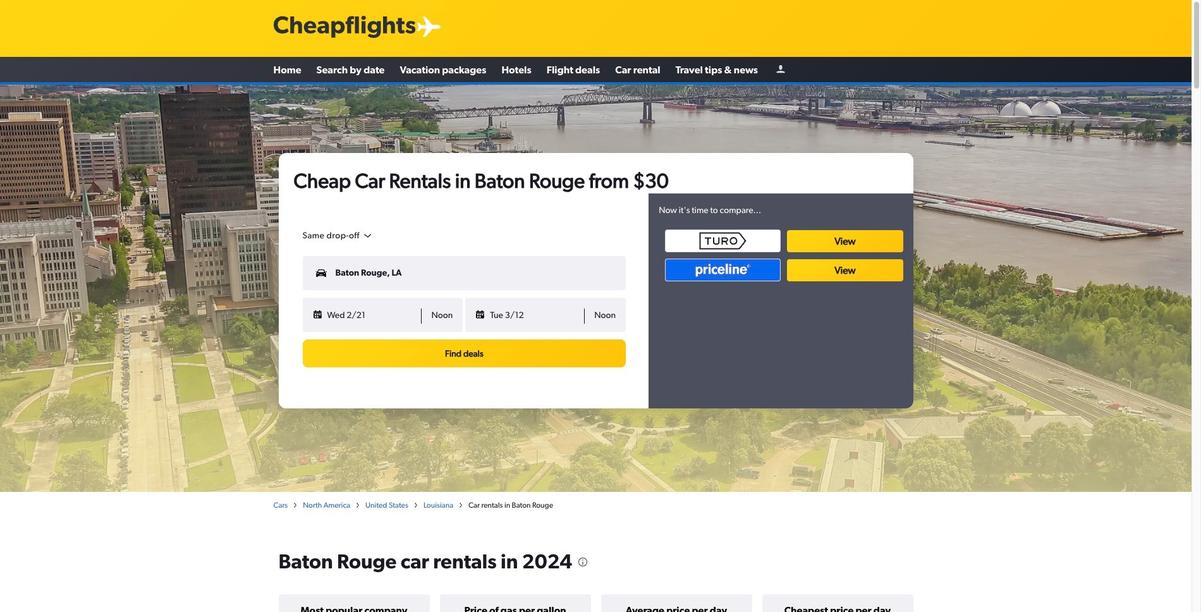 Task type: describe. For each thing, give the bounding box(es) containing it.
Car drop-off location Same drop-off field
[[303, 230, 373, 241]]

priceline image
[[665, 259, 781, 281]]



Task type: vqa. For each thing, say whether or not it's contained in the screenshot.
End date calendar input Use left and right arrow keys to change day. Use up and down arrow keys to change week. tab
no



Task type: locate. For each thing, give the bounding box(es) containing it.
baton rouge image
[[0, 85, 1192, 492]]

autoeurope image
[[805, 261, 869, 271]]

expedia image
[[693, 259, 757, 273]]

turo image
[[665, 230, 781, 252]]

None text field
[[303, 256, 626, 290], [303, 298, 626, 332], [303, 256, 626, 290], [303, 298, 626, 332]]



